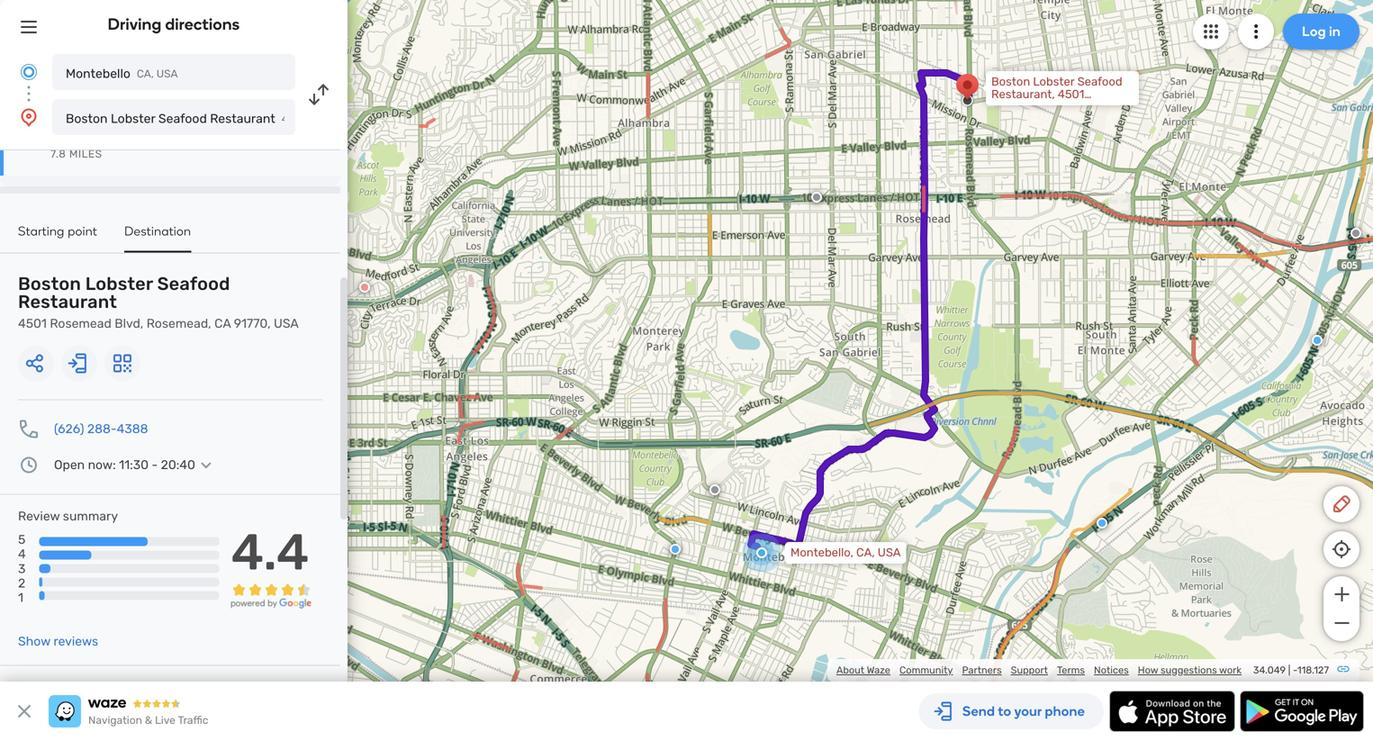 Task type: locate. For each thing, give the bounding box(es) containing it.
1 vertical spatial -
[[1294, 664, 1298, 677]]

5 4 3 2 1
[[18, 532, 26, 605]]

lobster for boston lobster seafood restaurant 4501 rosemead blvd, rosemead, ca 91770, usa
[[85, 273, 153, 295]]

ca, inside montebello ca, usa
[[137, 68, 154, 80]]

1 horizontal spatial ca,
[[857, 546, 875, 560]]

0 vertical spatial accident image
[[812, 192, 822, 203]]

seafood for boston lobster seafood restaurant 4501 rosemead blvd, rosemead, ca 91770, usa
[[157, 273, 230, 295]]

2
[[18, 576, 25, 591]]

7.8 miles
[[50, 148, 102, 160]]

usa inside montebello ca, usa
[[157, 68, 178, 80]]

police image
[[1312, 335, 1323, 346], [1097, 518, 1108, 529], [670, 544, 681, 555]]

2 horizontal spatial usa
[[878, 546, 901, 560]]

5
[[18, 532, 26, 547]]

|
[[1289, 664, 1291, 677]]

1 vertical spatial boston
[[18, 273, 81, 295]]

0 vertical spatial usa
[[157, 68, 178, 80]]

boston
[[66, 111, 108, 126], [18, 273, 81, 295]]

ca
[[214, 316, 231, 331]]

montebello,
[[791, 546, 854, 560]]

open
[[54, 458, 85, 472]]

lobster for boston lobster seafood restaurant
[[111, 111, 155, 126]]

live
[[155, 714, 176, 727]]

0 horizontal spatial accident image
[[812, 192, 822, 203]]

usa right montebello,
[[878, 546, 901, 560]]

miles
[[69, 148, 102, 160]]

starting point
[[18, 223, 97, 239]]

0 vertical spatial ca,
[[137, 68, 154, 80]]

zoom out image
[[1331, 613, 1353, 634]]

ca, right montebello,
[[857, 546, 875, 560]]

1 horizontal spatial police image
[[1097, 518, 1108, 529]]

288-
[[87, 422, 117, 436]]

- right 11:30
[[152, 458, 158, 472]]

34.049 | -118.127
[[1254, 664, 1330, 677]]

chevron down image
[[195, 458, 217, 472]]

1 horizontal spatial accident image
[[1351, 228, 1362, 239]]

lobster inside boston lobster seafood restaurant 4501 rosemead blvd, rosemead, ca 91770, usa
[[85, 273, 153, 295]]

3
[[18, 561, 26, 576]]

driving
[[108, 14, 162, 34]]

seafood down montebello ca, usa
[[158, 111, 207, 126]]

boston lobster seafood restaurant 4501 rosemead blvd, rosemead, ca 91770, usa
[[18, 273, 299, 331]]

boston lobster seafood restaurant
[[66, 111, 275, 126]]

ca, right montebello
[[137, 68, 154, 80]]

rosemead,
[[147, 316, 211, 331]]

starting point button
[[18, 223, 97, 251]]

call image
[[18, 418, 40, 440]]

restaurant inside boston lobster seafood restaurant 4501 rosemead blvd, rosemead, ca 91770, usa
[[18, 291, 117, 313]]

(626)
[[54, 422, 84, 436]]

notices
[[1095, 664, 1129, 677]]

destination
[[124, 223, 191, 239]]

34.049
[[1254, 664, 1286, 677]]

1 vertical spatial ca,
[[857, 546, 875, 560]]

1 vertical spatial seafood
[[157, 273, 230, 295]]

1 vertical spatial accident image
[[1351, 228, 1362, 239]]

suggestions
[[1161, 664, 1218, 677]]

how
[[1138, 664, 1159, 677]]

0 horizontal spatial restaurant
[[18, 291, 117, 313]]

- right the |
[[1294, 664, 1298, 677]]

blvd,
[[115, 316, 143, 331]]

0 horizontal spatial usa
[[157, 68, 178, 80]]

about waze link
[[837, 664, 891, 677]]

ca,
[[137, 68, 154, 80], [857, 546, 875, 560]]

2 vertical spatial usa
[[878, 546, 901, 560]]

community
[[900, 664, 953, 677]]

seafood up rosemead,
[[157, 273, 230, 295]]

seafood for boston lobster seafood restaurant
[[158, 111, 207, 126]]

1 vertical spatial lobster
[[85, 273, 153, 295]]

boston for boston lobster seafood restaurant
[[66, 111, 108, 126]]

2 vertical spatial police image
[[670, 544, 681, 555]]

current location image
[[18, 61, 40, 83]]

(626) 288-4388 link
[[54, 422, 148, 436]]

ca, for montebello
[[137, 68, 154, 80]]

usa right 91770,
[[274, 316, 299, 331]]

boston up miles
[[66, 111, 108, 126]]

ca, for montebello,
[[857, 546, 875, 560]]

boston up 4501
[[18, 273, 81, 295]]

&
[[145, 714, 152, 727]]

1 horizontal spatial restaurant
[[210, 111, 275, 126]]

review
[[18, 509, 60, 524]]

waze
[[867, 664, 891, 677]]

support link
[[1011, 664, 1049, 677]]

0 horizontal spatial -
[[152, 458, 158, 472]]

accident image
[[812, 192, 822, 203], [1351, 228, 1362, 239]]

seafood inside boston lobster seafood restaurant 4501 rosemead blvd, rosemead, ca 91770, usa
[[157, 273, 230, 295]]

seafood inside button
[[158, 111, 207, 126]]

seafood
[[158, 111, 207, 126], [157, 273, 230, 295]]

7.8
[[50, 148, 66, 160]]

show reviews
[[18, 634, 98, 649]]

118.127
[[1298, 664, 1330, 677]]

0 vertical spatial lobster
[[111, 111, 155, 126]]

0 vertical spatial restaurant
[[210, 111, 275, 126]]

-
[[152, 458, 158, 472], [1294, 664, 1298, 677]]

reviews
[[54, 634, 98, 649]]

lobster inside button
[[111, 111, 155, 126]]

0 horizontal spatial ca,
[[137, 68, 154, 80]]

1 vertical spatial police image
[[1097, 518, 1108, 529]]

lobster
[[111, 111, 155, 126], [85, 273, 153, 295]]

pencil image
[[1331, 494, 1353, 515]]

notices link
[[1095, 664, 1129, 677]]

boston inside boston lobster seafood restaurant 4501 rosemead blvd, rosemead, ca 91770, usa
[[18, 273, 81, 295]]

1 vertical spatial restaurant
[[18, 291, 117, 313]]

lobster down montebello ca, usa
[[111, 111, 155, 126]]

x image
[[14, 701, 35, 722]]

4
[[18, 547, 26, 562]]

1 vertical spatial usa
[[274, 316, 299, 331]]

usa up boston lobster seafood restaurant button
[[157, 68, 178, 80]]

link image
[[1337, 662, 1351, 677]]

20:40
[[161, 458, 195, 472]]

boston inside button
[[66, 111, 108, 126]]

1 horizontal spatial -
[[1294, 664, 1298, 677]]

how suggestions work link
[[1138, 664, 1242, 677]]

0 vertical spatial boston
[[66, 111, 108, 126]]

driving directions
[[108, 14, 240, 34]]

usa
[[157, 68, 178, 80], [274, 316, 299, 331], [878, 546, 901, 560]]

0 vertical spatial seafood
[[158, 111, 207, 126]]

about
[[837, 664, 865, 677]]

lobster up the blvd,
[[85, 273, 153, 295]]

road closed image
[[359, 282, 370, 293]]

1 horizontal spatial usa
[[274, 316, 299, 331]]

4388
[[117, 422, 148, 436]]

location image
[[18, 106, 40, 128]]

community link
[[900, 664, 953, 677]]

clock image
[[18, 454, 40, 476]]

usa inside boston lobster seafood restaurant 4501 rosemead blvd, rosemead, ca 91770, usa
[[274, 316, 299, 331]]

restaurant inside button
[[210, 111, 275, 126]]

0 vertical spatial police image
[[1312, 335, 1323, 346]]

restaurant
[[210, 111, 275, 126], [18, 291, 117, 313]]

rosemead
[[50, 316, 112, 331]]



Task type: describe. For each thing, give the bounding box(es) containing it.
traffic
[[178, 714, 208, 727]]

restaurant for boston lobster seafood restaurant 4501 rosemead blvd, rosemead, ca 91770, usa
[[18, 291, 117, 313]]

destination button
[[124, 223, 191, 253]]

partners
[[962, 664, 1002, 677]]

boston lobster seafood restaurant button
[[52, 99, 295, 135]]

starting
[[18, 223, 64, 239]]

terms link
[[1058, 664, 1086, 677]]

4501
[[18, 316, 47, 331]]

0 vertical spatial -
[[152, 458, 158, 472]]

1
[[18, 590, 23, 605]]

navigation
[[88, 714, 142, 727]]

about waze community partners support terms notices how suggestions work
[[837, 664, 1242, 677]]

montebello
[[66, 66, 131, 81]]

montebello ca, usa
[[66, 66, 178, 81]]

work
[[1220, 664, 1242, 677]]

91770,
[[234, 316, 271, 331]]

point
[[68, 223, 97, 239]]

boston for boston lobster seafood restaurant 4501 rosemead blvd, rosemead, ca 91770, usa
[[18, 273, 81, 295]]

partners link
[[962, 664, 1002, 677]]

2 horizontal spatial police image
[[1312, 335, 1323, 346]]

support
[[1011, 664, 1049, 677]]

navigation & live traffic
[[88, 714, 208, 727]]

4.4
[[231, 523, 309, 582]]

usa for montebello,
[[878, 546, 901, 560]]

(626) 288-4388
[[54, 422, 148, 436]]

directions
[[165, 14, 240, 34]]

open now: 11:30 - 20:40
[[54, 458, 195, 472]]

now:
[[88, 458, 116, 472]]

show
[[18, 634, 50, 649]]

open now: 11:30 - 20:40 button
[[54, 458, 217, 472]]

zoom in image
[[1331, 584, 1353, 605]]

summary
[[63, 509, 118, 524]]

usa for montebello
[[157, 68, 178, 80]]

restaurant for boston lobster seafood restaurant
[[210, 111, 275, 126]]

11:30
[[119, 458, 149, 472]]

accident image
[[710, 485, 721, 495]]

terms
[[1058, 664, 1086, 677]]

0 horizontal spatial police image
[[670, 544, 681, 555]]

review summary
[[18, 509, 118, 524]]

montebello, ca, usa
[[791, 546, 901, 560]]



Task type: vqa. For each thing, say whether or not it's contained in the screenshot.
Mott to the left
no



